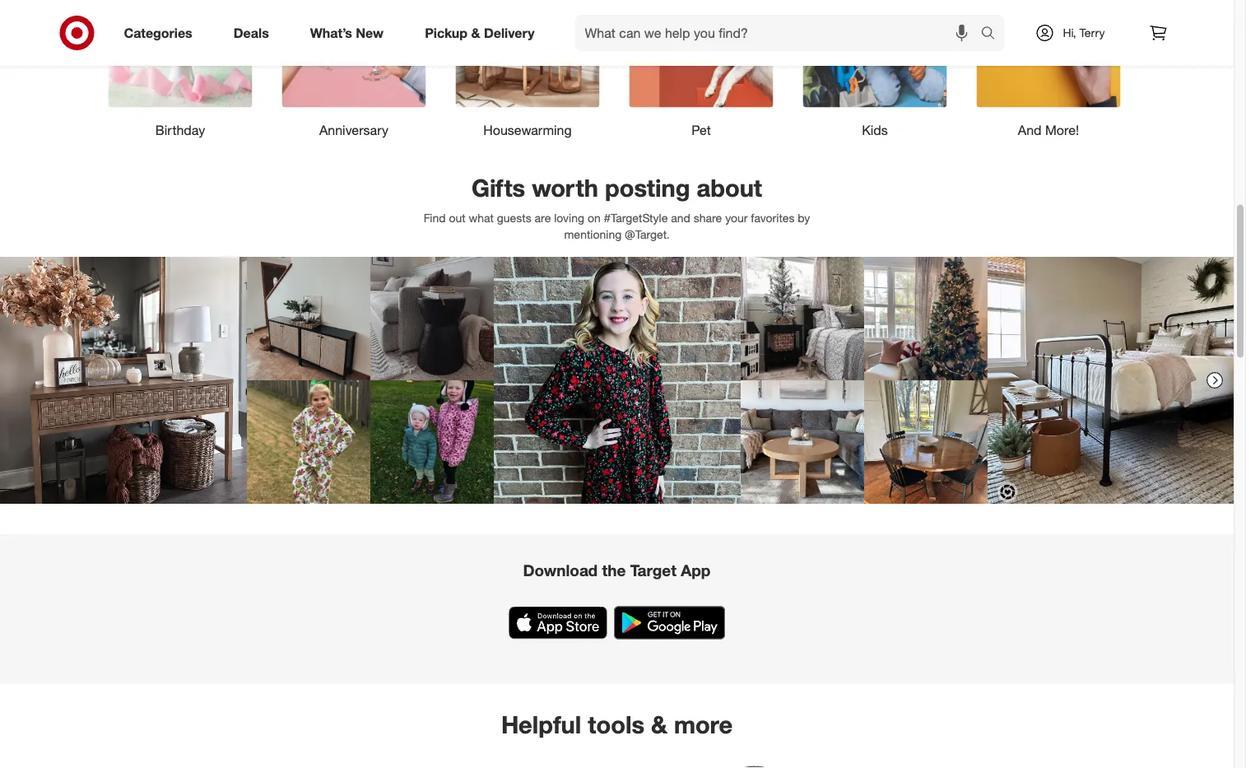 Task type: describe. For each thing, give the bounding box(es) containing it.
what's
[[310, 25, 352, 41]]

loving
[[554, 211, 584, 225]]

app
[[681, 561, 711, 580]]

birthday
[[155, 122, 205, 138]]

and
[[1018, 122, 1042, 138]]

hi, terry
[[1063, 26, 1105, 40]]

get it on google play image
[[614, 607, 725, 640]]

@target.
[[625, 227, 670, 242]]

user image by @champagnelifestyle_blog image
[[247, 257, 370, 381]]

deals link
[[220, 15, 290, 51]]

user image by @at.home.with.hilary image
[[988, 257, 1235, 504]]

on
[[588, 211, 601, 225]]

user image by @kristenelizabethx3 image
[[370, 381, 494, 504]]

1 horizontal spatial &
[[651, 710, 668, 740]]

about
[[697, 174, 762, 203]]

download
[[523, 561, 598, 580]]

are
[[535, 211, 551, 225]]

worth
[[532, 174, 598, 203]]

helpful
[[501, 710, 581, 740]]

more!
[[1046, 122, 1079, 138]]

categories
[[124, 25, 192, 41]]

posting
[[605, 174, 690, 203]]

#targetstyle
[[604, 211, 668, 225]]

search
[[973, 26, 1013, 42]]

more
[[674, 710, 733, 740]]

your
[[725, 211, 748, 225]]

anniversary
[[319, 122, 389, 138]]

pickup
[[425, 25, 468, 41]]

and more!
[[1018, 122, 1079, 138]]

new
[[356, 25, 384, 41]]

housewarming
[[484, 122, 572, 138]]

and
[[671, 211, 691, 225]]

kids
[[862, 122, 888, 138]]

out
[[449, 211, 466, 225]]

find
[[424, 211, 446, 225]]

hi,
[[1063, 26, 1077, 40]]



Task type: vqa. For each thing, say whether or not it's contained in the screenshot.
top for
no



Task type: locate. For each thing, give the bounding box(es) containing it.
categories link
[[110, 15, 213, 51]]

user image by @thebionicmodel image
[[370, 257, 494, 381]]

what's new
[[310, 25, 384, 41]]

& right tools
[[651, 710, 668, 740]]

user image by @amy.schroeder93 image
[[247, 381, 370, 504]]

gifts worth posting about find out what guests are loving on #targetstyle and share your favorites by mentioning @target.
[[424, 174, 810, 242]]

download the target app
[[523, 561, 711, 580]]

by
[[798, 211, 810, 225]]

pickup & delivery link
[[411, 15, 555, 51]]

tools
[[588, 710, 645, 740]]

&
[[471, 25, 480, 41], [651, 710, 668, 740]]

search button
[[973, 15, 1013, 54]]

delivery
[[484, 25, 535, 41]]

user image by @delightfullywestern image
[[741, 257, 864, 381]]

target
[[630, 561, 677, 580]]

What can we help you find? suggestions appear below search field
[[575, 15, 985, 51]]

user image by @lizdeck93 image
[[864, 257, 988, 381], [741, 381, 864, 504]]

guests
[[497, 211, 532, 225]]

download on the app store image
[[509, 607, 607, 640]]

favorites
[[751, 211, 795, 225]]

what
[[469, 211, 494, 225]]

user image by @keepingitlowcarb image
[[494, 257, 741, 504]]

gifts
[[472, 174, 525, 203]]

user image by @meganjohnstonmn image
[[864, 381, 988, 504]]

helpful tools & more
[[501, 710, 733, 740]]

terry
[[1080, 26, 1105, 40]]

pickup & delivery
[[425, 25, 535, 41]]

deals
[[234, 25, 269, 41]]

user image by @thetennesseehome image
[[0, 257, 247, 504]]

share
[[694, 211, 722, 225]]

1 vertical spatial &
[[651, 710, 668, 740]]

the
[[602, 561, 626, 580]]

mentioning
[[564, 227, 622, 242]]

pet
[[692, 122, 711, 138]]

what's new link
[[296, 15, 404, 51]]

0 vertical spatial &
[[471, 25, 480, 41]]

& right "pickup"
[[471, 25, 480, 41]]

0 horizontal spatial &
[[471, 25, 480, 41]]



